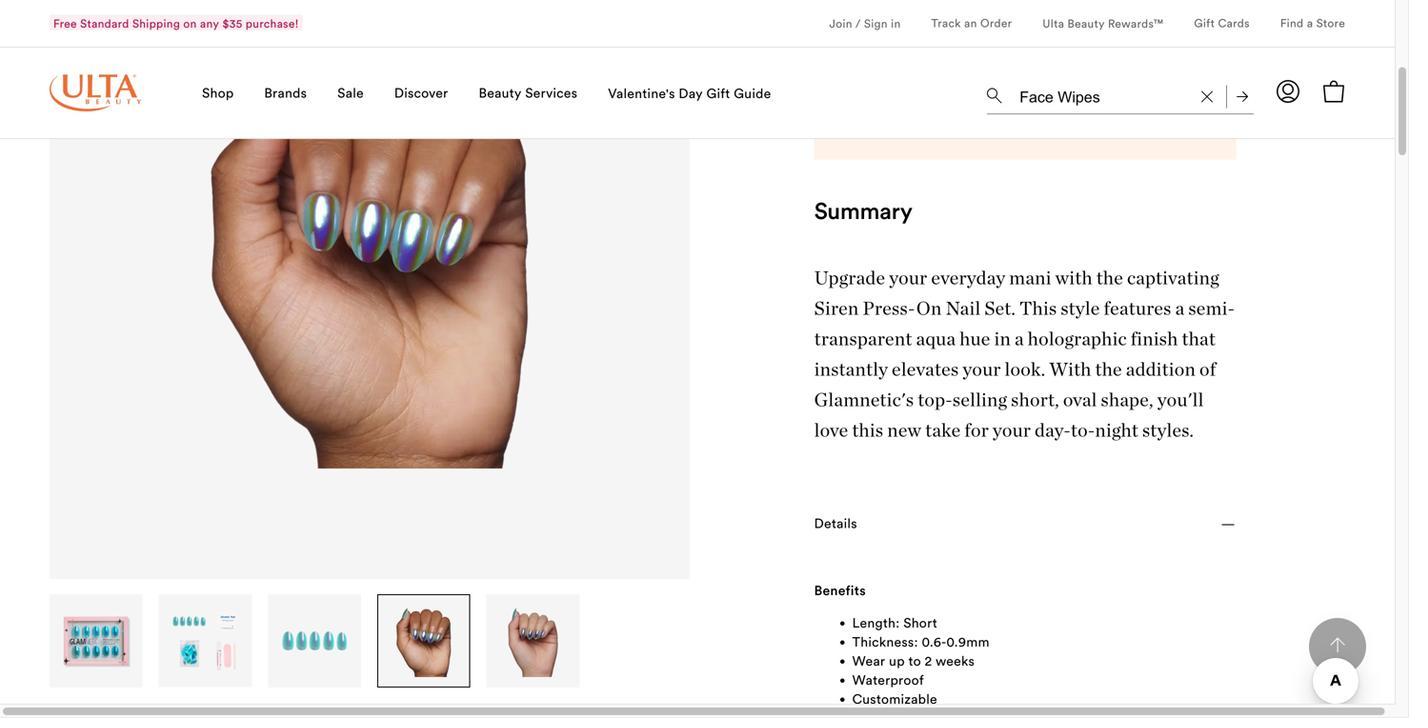 Task type: describe. For each thing, give the bounding box(es) containing it.
oval
[[1063, 388, 1098, 411]]

0 vertical spatial gift
[[1195, 16, 1215, 30]]

this inside upgrade your everyday mani with the captivating siren press-on nail set. this style features a semi- transparent aqua hue in a holographic finish that instantly elevates your look. with the addition of glamnetic's top-selling short, oval shape, you'll love this new take for your day-to-night styles.
[[852, 419, 884, 442]]

1 vertical spatial gift
[[707, 85, 731, 102]]

discover button
[[394, 47, 448, 139]]

up
[[889, 653, 905, 670]]

day
[[679, 85, 703, 102]]

0 horizontal spatial beauty
[[479, 84, 522, 101]]

day-
[[1035, 419, 1071, 442]]

/
[[856, 16, 861, 30]]

check in-store availability
[[815, 16, 954, 31]]

gift cards
[[1195, 16, 1250, 30]]

1 horizontal spatial beauty
[[1068, 16, 1105, 30]]

1 horizontal spatial a
[[1176, 297, 1185, 320]]

shop
[[202, 84, 234, 101]]

discover
[[394, 84, 448, 101]]

customizable
[[853, 691, 938, 708]]

clear search image
[[1202, 91, 1213, 103]]

transparent
[[815, 327, 913, 350]]

join / sign in button
[[830, 0, 901, 47]]

for
[[965, 419, 989, 442]]

cards
[[1218, 16, 1250, 30]]

finish
[[1131, 327, 1179, 350]]

find
[[1281, 16, 1304, 30]]

beauty services button
[[479, 47, 578, 139]]

glamnetic siren press-on nails #3 image
[[279, 606, 351, 678]]

with
[[1056, 266, 1093, 289]]

any
[[200, 16, 219, 30]]

order
[[981, 16, 1013, 30]]

purchase!
[[246, 16, 299, 30]]

check
[[815, 16, 849, 31]]

guide
[[734, 85, 771, 102]]

in inside upgrade your everyday mani with the captivating siren press-on nail set. this style features a semi- transparent aqua hue in a holographic finish that instantly elevates your look. with the addition of glamnetic's top-selling short, oval shape, you'll love this new take for your day-to-night styles.
[[995, 327, 1011, 350]]

4 / 5 group
[[377, 595, 471, 688]]

3 / 5 group
[[268, 595, 362, 688]]

valentine's day gift guide link
[[608, 85, 771, 104]]

hue
[[960, 327, 991, 350]]

1 horizontal spatial on
[[952, 74, 970, 93]]

short,
[[1011, 388, 1060, 411]]

free
[[53, 16, 77, 30]]

ulta
[[1043, 16, 1065, 30]]

join / sign in
[[830, 16, 901, 30]]

standard
[[80, 16, 129, 30]]

mani
[[1010, 266, 1052, 289]]

shop button
[[202, 47, 234, 139]]

find a store
[[1281, 16, 1346, 30]]

length:
[[853, 615, 900, 632]]

valentine's
[[608, 85, 675, 102]]

0 vertical spatial the
[[1097, 266, 1124, 289]]

summary
[[815, 196, 913, 226]]

beauty services
[[479, 84, 578, 101]]

store
[[1317, 16, 1346, 30]]

everyday
[[931, 266, 1006, 289]]

addition
[[1126, 358, 1196, 381]]

Search products and more search field
[[1018, 76, 1190, 110]]

sign
[[864, 16, 888, 30]]

ulta beauty rewards™
[[1043, 16, 1164, 30]]

new
[[888, 419, 922, 442]]

track an order link
[[932, 16, 1013, 33]]

glamnetic's
[[815, 388, 914, 411]]

nail
[[946, 297, 981, 320]]

0 horizontal spatial on
[[183, 16, 197, 30]]

1 vertical spatial your
[[963, 358, 1001, 381]]

0 vertical spatial this
[[974, 74, 999, 93]]

benefits
[[815, 583, 866, 600]]

on
[[917, 297, 942, 320]]

semi-
[[1189, 297, 1235, 320]]

valentine's day gift guide
[[608, 85, 771, 102]]

of
[[1200, 358, 1217, 381]]

$35
[[222, 16, 243, 30]]

sale
[[338, 84, 364, 101]]

short
[[904, 615, 938, 632]]

waterproof
[[853, 672, 924, 689]]

brands button
[[264, 47, 307, 139]]

0.9mm
[[947, 634, 990, 651]]

track an order
[[932, 16, 1013, 30]]

love
[[815, 419, 849, 442]]

log in to your ulta account image
[[1277, 80, 1300, 103]]

features
[[1104, 297, 1172, 320]]

an
[[965, 16, 978, 30]]

check in-store availability button
[[815, 16, 954, 34]]

product images carousel region
[[50, 0, 690, 689]]

look.
[[1005, 358, 1046, 381]]



Task type: locate. For each thing, give the bounding box(es) containing it.
you'll
[[1158, 388, 1204, 411]]

2 horizontal spatial a
[[1307, 16, 1314, 30]]

glamnetic siren press-on nails #2 image
[[169, 606, 241, 678]]

gift left cards
[[1195, 16, 1215, 30]]

1 vertical spatial beauty
[[479, 84, 522, 101]]

details
[[815, 515, 858, 532]]

to-
[[1071, 419, 1095, 442]]

glamnetic siren press-on nails #4 image inside '4 / 5' group
[[388, 606, 460, 678]]

availability
[[896, 16, 954, 31]]

store
[[866, 16, 893, 31]]

wear
[[853, 653, 886, 670]]

submit image
[[1237, 91, 1248, 103]]

sale button
[[338, 47, 364, 139]]

press-
[[863, 297, 917, 320]]

siren
[[815, 297, 859, 320]]

0 horizontal spatial gift
[[707, 85, 731, 102]]

back to top image
[[1330, 638, 1346, 653]]

in right hue
[[995, 327, 1011, 350]]

this down "glamnetic's"
[[852, 419, 884, 442]]

1 vertical spatial glamnetic siren press-on nails #4 image
[[388, 606, 460, 678]]

0 items in bag image
[[1323, 80, 1346, 103]]

earn
[[868, 74, 900, 93]]

gift
[[1195, 16, 1215, 30], [707, 85, 731, 102]]

beauty right the ulta
[[1068, 16, 1105, 30]]

a down captivating
[[1176, 297, 1185, 320]]

night
[[1095, 419, 1139, 442]]

on right points
[[952, 74, 970, 93]]

0 vertical spatial in
[[891, 16, 901, 30]]

upgrade your everyday mani with the captivating siren press-on nail set. this style features a semi- transparent aqua hue in a holographic finish that instantly elevates your look. with the addition of glamnetic's top-selling short, oval shape, you'll love this new take for your day-to-night styles.
[[815, 266, 1235, 442]]

gift cards link
[[1195, 16, 1250, 33]]

glamnetic siren press-on nails #4 image
[[50, 0, 690, 580], [388, 606, 460, 678]]

services
[[525, 84, 578, 101]]

with
[[1050, 358, 1092, 381]]

selling
[[953, 388, 1008, 411]]

join
[[830, 16, 853, 30]]

shipping
[[132, 16, 180, 30]]

your up selling
[[963, 358, 1001, 381]]

top-
[[918, 388, 953, 411]]

the up the shape,
[[1096, 358, 1123, 381]]

shape,
[[1101, 388, 1154, 411]]

0 horizontal spatial this
[[852, 419, 884, 442]]

0 vertical spatial a
[[1307, 16, 1314, 30]]

brands
[[264, 84, 307, 101]]

1 horizontal spatial this
[[974, 74, 999, 93]]

take
[[926, 419, 961, 442]]

a right find
[[1307, 16, 1314, 30]]

this
[[1020, 297, 1057, 320]]

style
[[1061, 297, 1100, 320]]

rewards™
[[1108, 16, 1164, 30]]

points
[[904, 74, 948, 93]]

a up look.
[[1015, 327, 1024, 350]]

to
[[909, 653, 922, 670]]

free standard shipping on any $35 purchase!
[[53, 16, 299, 30]]

that
[[1182, 327, 1216, 350]]

2
[[925, 653, 932, 670]]

1 / 5 group
[[50, 595, 144, 688]]

0 vertical spatial your
[[889, 266, 928, 289]]

captivating
[[1127, 266, 1220, 289]]

0 vertical spatial beauty
[[1068, 16, 1105, 30]]

weeks
[[936, 653, 975, 670]]

your up press-
[[889, 266, 928, 289]]

track
[[932, 16, 961, 30]]

0.6-
[[922, 634, 947, 651]]

2 / 5 group
[[159, 595, 253, 688]]

0 horizontal spatial a
[[1015, 327, 1024, 350]]

1 vertical spatial in
[[995, 327, 1011, 350]]

1 vertical spatial a
[[1176, 297, 1185, 320]]

your
[[889, 266, 928, 289], [963, 358, 1001, 381], [993, 419, 1031, 442]]

this left purchase.
[[974, 74, 999, 93]]

in right sign
[[891, 16, 901, 30]]

the right with
[[1097, 266, 1124, 289]]

beauty left services
[[479, 84, 522, 101]]

holographic
[[1028, 327, 1127, 350]]

None search field
[[987, 72, 1254, 118]]

ulta beauty rewards™ button
[[1043, 0, 1164, 47]]

in inside the join / sign in button
[[891, 16, 901, 30]]

1 horizontal spatial in
[[995, 327, 1011, 350]]

beauty
[[1068, 16, 1105, 30], [479, 84, 522, 101]]

thickness:
[[853, 634, 919, 651]]

elevates
[[892, 358, 959, 381]]

find a store link
[[1281, 16, 1346, 33]]

earn points on this purchase.
[[868, 74, 1072, 93]]

2 vertical spatial a
[[1015, 327, 1024, 350]]

purchase.
[[1003, 74, 1072, 93]]

5 / 5 group
[[487, 595, 581, 688]]

glamnetic siren press-on nails #1 image
[[60, 606, 132, 678]]

gift right day
[[707, 85, 731, 102]]

1 vertical spatial on
[[952, 74, 970, 93]]

2 vertical spatial your
[[993, 419, 1031, 442]]

set.
[[985, 297, 1016, 320]]

1 horizontal spatial gift
[[1195, 16, 1215, 30]]

0 vertical spatial on
[[183, 16, 197, 30]]

in-
[[852, 16, 866, 31]]

your right for
[[993, 419, 1031, 442]]

styles.
[[1143, 419, 1194, 442]]

0 vertical spatial glamnetic siren press-on nails #4 image
[[50, 0, 690, 580]]

aqua
[[916, 327, 956, 350]]

on left any
[[183, 16, 197, 30]]

length: short thickness: 0.6-0.9mm wear up to 2 weeks waterproof customizable
[[853, 615, 990, 708]]

instantly
[[815, 358, 888, 381]]

a
[[1307, 16, 1314, 30], [1176, 297, 1185, 320], [1015, 327, 1024, 350]]

0 horizontal spatial in
[[891, 16, 901, 30]]

glamnetic siren press-on nails #5 image
[[497, 606, 569, 678]]

upgrade
[[815, 266, 886, 289]]

1 vertical spatial the
[[1096, 358, 1123, 381]]

go to ulta beauty homepage image
[[50, 74, 141, 112]]

on
[[183, 16, 197, 30], [952, 74, 970, 93]]

1 vertical spatial this
[[852, 419, 884, 442]]



Task type: vqa. For each thing, say whether or not it's contained in the screenshot.
right phone
no



